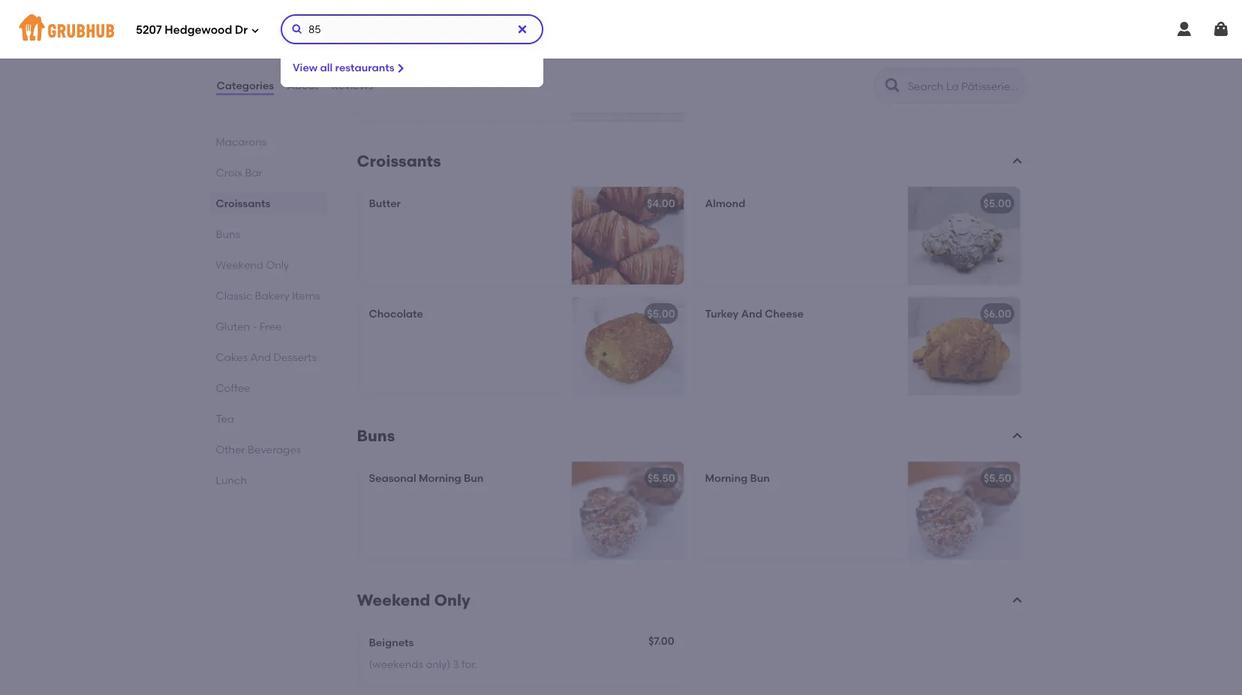 Task type: locate. For each thing, give the bounding box(es) containing it.
1 vertical spatial only
[[434, 591, 470, 610]]

$5.50
[[648, 472, 675, 485], [984, 472, 1011, 485]]

0 horizontal spatial bun
[[464, 472, 484, 485]]

bun
[[464, 472, 484, 485], [750, 472, 770, 485]]

$5.00
[[984, 197, 1011, 210], [647, 307, 675, 320]]

coffee
[[216, 381, 250, 394]]

0 horizontal spatial only
[[266, 258, 289, 271]]

1 vertical spatial weekend only
[[357, 591, 470, 610]]

only
[[266, 258, 289, 271], [434, 591, 470, 610]]

1 horizontal spatial $5.00
[[984, 197, 1011, 210]]

0 horizontal spatial $5.50
[[648, 472, 675, 485]]

bar
[[245, 166, 263, 179]]

and inside cakes and desserts tab
[[250, 351, 271, 363]]

gluten - free tab
[[216, 318, 321, 334]]

-
[[253, 320, 257, 333]]

0 horizontal spatial croissants
[[216, 197, 270, 209]]

1 horizontal spatial svg image
[[1212, 20, 1230, 38]]

0 horizontal spatial and
[[250, 351, 271, 363]]

$5.50 for seasonal morning bun
[[648, 472, 675, 485]]

and for cakes
[[250, 351, 271, 363]]

tea
[[216, 412, 234, 425]]

buns
[[216, 227, 240, 240], [357, 426, 395, 446]]

1 bun from the left
[[464, 472, 484, 485]]

1 vertical spatial svg image
[[395, 62, 407, 74]]

other beverages tab
[[216, 441, 321, 457]]

croissants down croix bar
[[216, 197, 270, 209]]

chocolate
[[369, 307, 423, 320]]

view all restaurants list box
[[0, 50, 1242, 695]]

weekend only inside weekend only button
[[357, 591, 470, 610]]

0 vertical spatial croissants
[[357, 152, 441, 171]]

weekend only up classic bakery items
[[216, 258, 289, 271]]

1 $5.50 from the left
[[648, 472, 675, 485]]

0 vertical spatial weekend only
[[216, 258, 289, 271]]

1 horizontal spatial croissants
[[357, 152, 441, 171]]

and right cakes
[[250, 351, 271, 363]]

tea tab
[[216, 411, 321, 426]]

turkey and cheese
[[705, 307, 804, 320]]

dr
[[235, 23, 248, 37]]

free
[[260, 320, 282, 333]]

and for turkey
[[741, 307, 762, 320]]

glazed
[[455, 33, 491, 46]]

1 horizontal spatial $5.50
[[984, 472, 1011, 485]]

croissants inside button
[[357, 152, 441, 171]]

bakery
[[255, 289, 290, 302]]

weekend
[[216, 258, 264, 271], [357, 591, 430, 610]]

reviews button
[[331, 59, 374, 113]]

weekend only
[[216, 258, 289, 271], [357, 591, 470, 610]]

butter
[[369, 197, 401, 210]]

0 horizontal spatial $5.00
[[647, 307, 675, 320]]

0 horizontal spatial morning
[[419, 472, 461, 485]]

1 vertical spatial and
[[250, 351, 271, 363]]

1 horizontal spatial only
[[434, 591, 470, 610]]

0 horizontal spatial buns
[[216, 227, 240, 240]]

svg image inside view all restaurants list box
[[395, 62, 407, 74]]

0 vertical spatial weekend
[[216, 258, 264, 271]]

croissant
[[369, 33, 418, 46]]

items
[[292, 289, 320, 302]]

morning bun
[[705, 472, 770, 485]]

view
[[293, 61, 318, 74]]

turkey and cheese image
[[908, 297, 1020, 395]]

1 horizontal spatial morning
[[705, 472, 748, 485]]

(unfilled)
[[369, 55, 413, 67]]

svg image
[[1212, 20, 1230, 38], [395, 62, 407, 74]]

1 horizontal spatial and
[[741, 307, 762, 320]]

morning down buns "button" at the bottom
[[705, 472, 748, 485]]

weekend only button
[[354, 590, 1026, 611]]

only inside tab
[[266, 258, 289, 271]]

gluten
[[216, 320, 250, 333]]

lunch tab
[[216, 472, 321, 488]]

cakes and desserts
[[216, 351, 317, 363]]

0 vertical spatial $5.00
[[984, 197, 1011, 210]]

1 horizontal spatial weekend
[[357, 591, 430, 610]]

croix bar tab
[[216, 164, 321, 180]]

1 vertical spatial $5.00
[[647, 307, 675, 320]]

for.
[[462, 657, 478, 670]]

turkey
[[705, 307, 739, 320]]

1 vertical spatial weekend
[[357, 591, 430, 610]]

1 vertical spatial croissants
[[216, 197, 270, 209]]

2 morning from the left
[[705, 472, 748, 485]]

and
[[741, 307, 762, 320], [250, 351, 271, 363]]

morning right seasonal
[[419, 472, 461, 485]]

croix bar
[[216, 166, 263, 179]]

2 $5.50 from the left
[[984, 472, 1011, 485]]

buns tab
[[216, 226, 321, 242]]

1 horizontal spatial weekend only
[[357, 591, 470, 610]]

3
[[453, 657, 459, 670]]

5207
[[136, 23, 162, 37]]

coffee tab
[[216, 380, 321, 396]]

only)
[[426, 657, 451, 670]]

buns up seasonal
[[357, 426, 395, 446]]

cakes and desserts tab
[[216, 349, 321, 365]]

1 horizontal spatial bun
[[750, 472, 770, 485]]

main navigation navigation
[[0, 0, 1242, 695]]

and right turkey
[[741, 307, 762, 320]]

0 vertical spatial buns
[[216, 227, 240, 240]]

1 vertical spatial buns
[[357, 426, 395, 446]]

0 vertical spatial only
[[266, 258, 289, 271]]

macarons
[[216, 135, 267, 148]]

1 horizontal spatial buns
[[357, 426, 395, 446]]

restaurants
[[335, 61, 395, 74]]

croissants
[[357, 152, 441, 171], [216, 197, 270, 209]]

classic bakery items tab
[[216, 287, 321, 303]]

buns down croissants tab
[[216, 227, 240, 240]]

only up bakery
[[266, 258, 289, 271]]

cakes
[[216, 351, 248, 363]]

svg image
[[1175, 20, 1193, 38], [291, 23, 303, 35], [516, 23, 528, 35], [251, 26, 260, 35]]

about button
[[286, 59, 319, 113]]

categories button
[[216, 59, 275, 113]]

classic
[[216, 289, 252, 302]]

other
[[216, 443, 245, 456]]

0 vertical spatial svg image
[[1212, 20, 1230, 38]]

reviews
[[331, 79, 373, 92]]

weekend up beignets at the bottom of page
[[357, 591, 430, 610]]

weekend only up beignets at the bottom of page
[[357, 591, 470, 610]]

0 horizontal spatial weekend only
[[216, 258, 289, 271]]

buns inside "button"
[[357, 426, 395, 446]]

weekend up the classic
[[216, 258, 264, 271]]

0 vertical spatial and
[[741, 307, 762, 320]]

only up 3
[[434, 591, 470, 610]]

croissants up "butter"
[[357, 152, 441, 171]]

morning bun image
[[908, 462, 1020, 559]]

buns inside tab
[[216, 227, 240, 240]]

beignets
[[369, 636, 414, 649]]

0 horizontal spatial svg image
[[395, 62, 407, 74]]

morning
[[419, 472, 461, 485], [705, 472, 748, 485]]

0 horizontal spatial weekend
[[216, 258, 264, 271]]



Task type: vqa. For each thing, say whether or not it's contained in the screenshot.
Clamato Juice Picante
no



Task type: describe. For each thing, give the bounding box(es) containing it.
seasonal morning bun
[[369, 472, 484, 485]]

all
[[320, 61, 333, 74]]

about
[[287, 79, 319, 92]]

butter image
[[572, 187, 684, 285]]

croissant donut glazed image
[[572, 23, 684, 121]]

almond image
[[908, 187, 1020, 285]]

other beverages
[[216, 443, 301, 456]]

$5.00 for almond
[[984, 197, 1011, 210]]

seasonal
[[369, 472, 416, 485]]

donut
[[421, 33, 452, 46]]

weekend inside weekend only tab
[[216, 258, 264, 271]]

2 bun from the left
[[750, 472, 770, 485]]

(weekends
[[369, 657, 423, 670]]

hedgewood
[[165, 23, 232, 37]]

$6.00
[[984, 307, 1011, 320]]

lunch
[[216, 474, 247, 486]]

$5.50 for morning bun
[[984, 472, 1011, 485]]

(weekends only) 3 for.
[[369, 657, 478, 670]]

croissants tab
[[216, 195, 321, 211]]

weekend only inside weekend only tab
[[216, 258, 289, 271]]

macarons tab
[[216, 134, 321, 149]]

only inside button
[[434, 591, 470, 610]]

chocolate image
[[572, 297, 684, 395]]

classic bakery items
[[216, 289, 320, 302]]

$4.00
[[647, 197, 675, 210]]

croix
[[216, 166, 242, 179]]

desserts
[[274, 351, 317, 363]]

$7.00
[[649, 635, 674, 647]]

$5.00 for chocolate
[[647, 307, 675, 320]]

weekend only tab
[[216, 257, 321, 272]]

croissant donut glazed
[[369, 33, 491, 46]]

search icon image
[[884, 77, 902, 95]]

weekend inside weekend only button
[[357, 591, 430, 610]]

1 morning from the left
[[419, 472, 461, 485]]

categories
[[217, 79, 274, 92]]

cheese
[[765, 307, 804, 320]]

seasonal morning bun image
[[572, 462, 684, 559]]

almond
[[705, 197, 746, 210]]

gluten - free
[[216, 320, 282, 333]]

croissants button
[[354, 151, 1026, 172]]

croissants inside tab
[[216, 197, 270, 209]]

buns button
[[354, 426, 1026, 447]]

beverages
[[248, 443, 301, 456]]

Search for food, convenience, alcohol... search field
[[281, 14, 543, 44]]

view all restaurants
[[293, 61, 395, 74]]

Search La Pâtisserie (Annie St) search field
[[906, 79, 1021, 93]]

5207 hedgewood dr
[[136, 23, 248, 37]]



